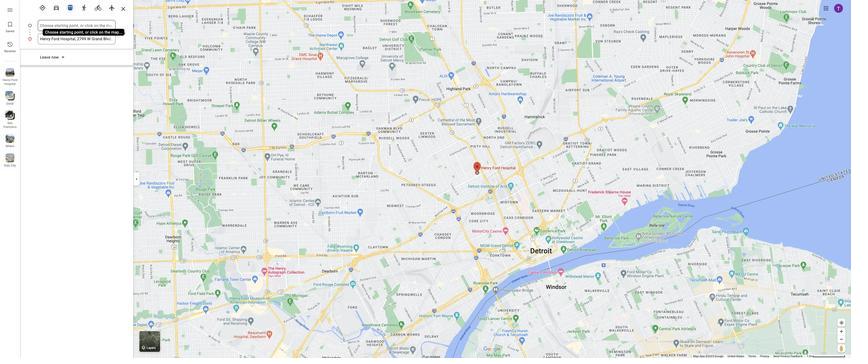 Task type: locate. For each thing, give the bounding box(es) containing it.
2 none field from the top
[[40, 33, 113, 44]]

google account: tyler black  
(blacklashes1000@gmail.com) image
[[834, 4, 843, 13]]

or
[[85, 30, 89, 34]]

footer containing map data ©2023 google
[[693, 355, 807, 358]]

none radio right walking radio
[[92, 2, 104, 12]]

none radio left transit option
[[51, 2, 62, 12]]

none radio left driving radio
[[37, 2, 48, 12]]

now
[[51, 55, 59, 59]]

recents
[[4, 49, 16, 53]]

privacy button
[[761, 355, 769, 358]]

0 vertical spatial none field
[[40, 20, 113, 31]]

best travel modes image
[[39, 4, 46, 11]]

list item
[[20, 20, 133, 38], [20, 33, 133, 44]]

4
[[10, 114, 12, 118]]

2 horizontal spatial none radio
[[78, 2, 90, 12]]

3 none radio from the left
[[78, 2, 90, 12]]

1 none field from the top
[[40, 20, 113, 31]]

daly city
[[4, 164, 16, 167]]

map data ©2023 google
[[693, 355, 724, 358]]

None field
[[40, 20, 113, 31], [40, 33, 113, 44]]

3 none radio from the left
[[106, 2, 118, 12]]

None radio
[[64, 2, 76, 12], [92, 2, 104, 12], [106, 2, 118, 12]]

2
[[10, 94, 12, 98]]

None radio
[[37, 2, 48, 12], [51, 2, 62, 12], [78, 2, 90, 12]]

2 horizontal spatial none radio
[[106, 2, 118, 12]]

1 mi
[[807, 355, 812, 358]]

google
[[715, 355, 724, 358]]

none radio flights
[[106, 2, 118, 12]]

2 none radio from the left
[[51, 2, 62, 12]]

san
[[7, 121, 13, 125]]

list
[[0, 0, 20, 358], [20, 20, 133, 44]]

0 horizontal spatial none radio
[[37, 2, 48, 12]]

footer
[[693, 355, 807, 358]]

francisco
[[3, 125, 17, 129]]

none radio right driving radio
[[64, 2, 76, 12]]

show your location image
[[839, 320, 844, 325]]

show street view coverage image
[[838, 344, 846, 353]]

none field for second list item from the bottom of the list in google maps element
[[40, 20, 113, 31]]

transit image
[[67, 4, 74, 11]]

united states button
[[728, 355, 744, 358]]

0 horizontal spatial none radio
[[64, 2, 76, 12]]

1 horizontal spatial none radio
[[92, 2, 104, 12]]

none field for first list item from the bottom of the list in google maps element
[[40, 33, 113, 44]]

miami
[[6, 144, 14, 148]]

daly city button
[[0, 151, 20, 169]]

none field choose starting point, or click on the map...
[[40, 20, 113, 31]]

1 vertical spatial none field
[[40, 33, 113, 44]]

point,
[[74, 30, 84, 34]]

terms button
[[749, 355, 756, 358]]

henry ford hospital
[[3, 78, 17, 86]]

map
[[693, 355, 699, 358]]

recents button
[[0, 39, 20, 54]]

send product feedback button
[[774, 355, 803, 358]]

1 mi button
[[807, 355, 846, 358]]

none radio left cycling option
[[78, 2, 90, 12]]

united states
[[728, 355, 744, 358]]

miami button
[[0, 132, 20, 149]]

2 list item from the top
[[20, 33, 133, 44]]

1 horizontal spatial none radio
[[51, 2, 62, 12]]

the
[[105, 30, 110, 34]]

google maps element
[[0, 0, 851, 358]]

none radio left close directions image
[[106, 2, 118, 12]]

2 none radio from the left
[[92, 2, 104, 12]]

walking image
[[81, 4, 87, 11]]

none radio cycling
[[92, 2, 104, 12]]

close directions image
[[120, 6, 127, 12]]

Destination Henry Ford Hospital, 2799 W Grand Blvd, Detroit, MI 48202 field
[[40, 36, 113, 42]]

1 none radio from the left
[[64, 2, 76, 12]]

hospital
[[4, 82, 16, 86]]

2 places element
[[6, 94, 12, 99]]

1 list item from the top
[[20, 20, 133, 38]]

privacy
[[761, 355, 769, 358]]

united
[[728, 355, 736, 358]]

1 none radio from the left
[[37, 2, 48, 12]]

none radio transit
[[64, 2, 76, 12]]

saved button
[[0, 19, 20, 34]]



Task type: describe. For each thing, give the bounding box(es) containing it.
san francisco
[[3, 121, 17, 129]]

choose starting point, or click on the map...
[[45, 30, 122, 34]]

daly
[[4, 164, 10, 167]]

mi
[[809, 355, 812, 358]]

leave now
[[40, 55, 59, 59]]

driving image
[[53, 4, 60, 11]]

Choose starting point, or click on the map... field
[[40, 22, 113, 29]]

zoom out image
[[840, 337, 844, 342]]

data
[[700, 355, 705, 358]]

leave now option
[[40, 54, 60, 60]]

ford
[[11, 78, 17, 82]]

cycling image
[[95, 4, 101, 11]]

flights image
[[109, 4, 115, 11]]

none radio walking
[[78, 2, 90, 12]]

none radio best travel modes
[[37, 2, 48, 12]]

henry ford hospital button
[[0, 66, 20, 87]]

feedback
[[791, 355, 803, 358]]

list containing saved
[[0, 0, 20, 358]]

reverse starting point and destination image
[[120, 28, 127, 35]]

zoom in image
[[840, 330, 844, 334]]

send
[[774, 355, 780, 358]]

on
[[99, 30, 104, 34]]

product
[[781, 355, 790, 358]]

map...
[[111, 30, 122, 34]]

terms
[[749, 355, 756, 358]]

leave now button
[[38, 54, 67, 61]]

collapse side panel image
[[134, 176, 140, 182]]

layers
[[147, 346, 156, 350]]

list inside google maps element
[[20, 20, 133, 44]]

4 places element
[[6, 113, 12, 118]]

henry
[[3, 78, 11, 82]]

©2023
[[706, 355, 714, 358]]

doral
[[6, 102, 14, 106]]

1
[[807, 355, 809, 358]]

send product feedback
[[774, 355, 803, 358]]

choose
[[45, 30, 58, 34]]

starting
[[60, 30, 73, 34]]

menu image
[[7, 7, 13, 13]]

saved
[[6, 29, 14, 33]]

city
[[11, 164, 16, 167]]

directions main content
[[20, 0, 133, 358]]

none field destination henry ford hospital, 2799 w grand blvd, detroit, mi 48202
[[40, 33, 113, 44]]

leave
[[40, 55, 50, 59]]

click
[[90, 30, 98, 34]]

footer inside google maps element
[[693, 355, 807, 358]]

states
[[736, 355, 744, 358]]

none radio driving
[[51, 2, 62, 12]]



Task type: vqa. For each thing, say whether or not it's contained in the screenshot.
Francisco
yes



